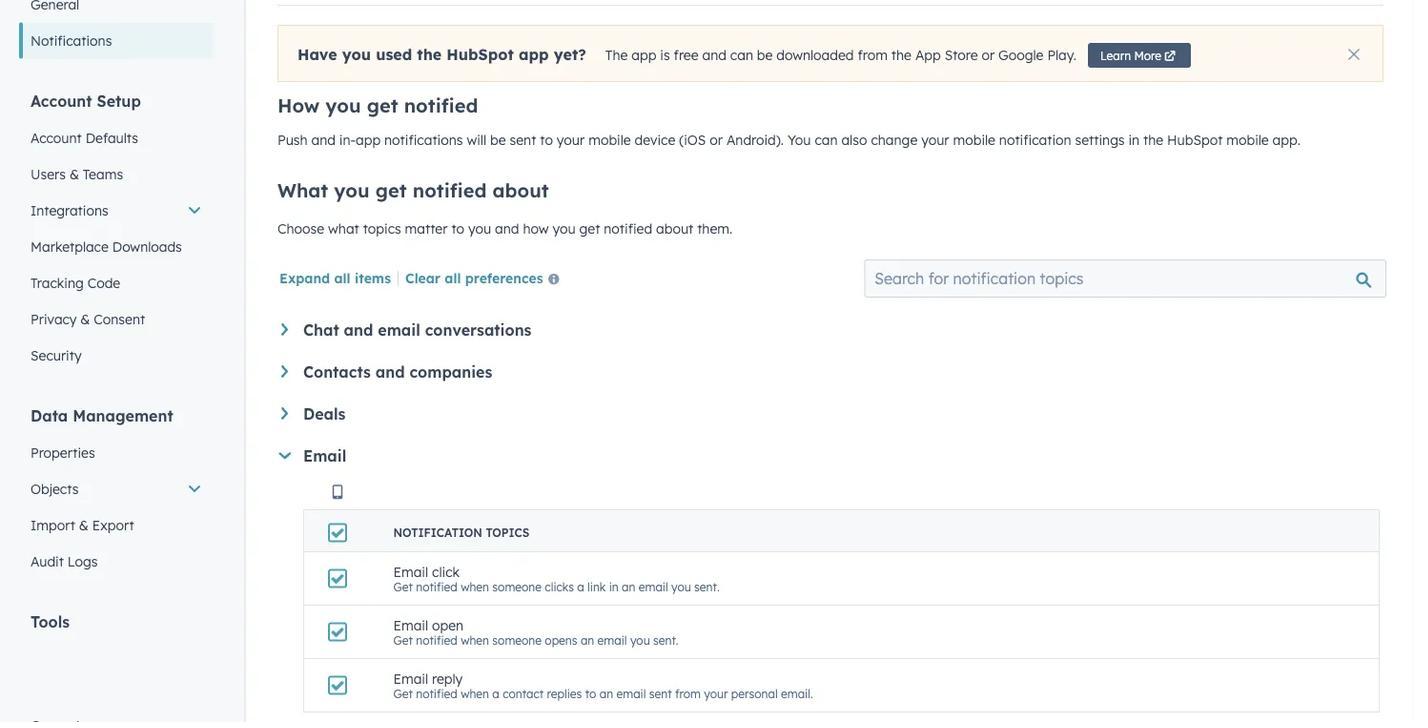 Task type: describe. For each thing, give the bounding box(es) containing it.
or inside the "have you used the hubspot app yet?" alert
[[982, 47, 995, 64]]

1 mobile from the left
[[589, 132, 631, 148]]

choose what topics matter to you and how you get notified about them.
[[278, 220, 733, 237]]

1 horizontal spatial can
[[815, 132, 838, 148]]

you right how
[[553, 220, 576, 237]]

used
[[376, 45, 412, 64]]

contacts
[[303, 363, 371, 382]]

security
[[31, 347, 82, 364]]

preferences
[[465, 269, 544, 286]]

clear all preferences button
[[406, 268, 567, 291]]

audit
[[31, 553, 64, 570]]

change
[[872, 132, 918, 148]]

notifications link
[[19, 22, 214, 59]]

0 vertical spatial topics
[[363, 220, 401, 237]]

email for email
[[303, 447, 347, 466]]

deals
[[303, 405, 346, 424]]

expand all items
[[280, 269, 391, 286]]

notified left them.
[[604, 220, 653, 237]]

email for email open get notified when someone opens an email you sent.
[[394, 617, 429, 633]]

you inside alert
[[342, 45, 371, 64]]

what
[[278, 178, 328, 202]]

tracking
[[31, 274, 84, 291]]

caret image for chat and email conversations
[[281, 323, 288, 336]]

& for teams
[[70, 166, 79, 182]]

will
[[467, 132, 487, 148]]

sent. inside email click get notified when someone clicks a link in an email you sent.
[[695, 580, 720, 594]]

get for email open
[[394, 633, 413, 648]]

account setup
[[31, 91, 141, 110]]

account for account setup
[[31, 91, 92, 110]]

& for export
[[79, 517, 89, 533]]

consent
[[94, 311, 145, 327]]

when for click
[[461, 580, 489, 594]]

downloaded
[[777, 47, 854, 64]]

1 horizontal spatial in
[[1129, 132, 1140, 148]]

users & teams link
[[19, 156, 214, 192]]

integrations button
[[19, 192, 214, 229]]

hubspot inside alert
[[447, 45, 514, 64]]

0 horizontal spatial your
[[557, 132, 585, 148]]

how you get notified
[[278, 94, 478, 117]]

companies
[[410, 363, 493, 382]]

security link
[[19, 337, 214, 374]]

tracking code link
[[19, 265, 214, 301]]

have you used the hubspot app yet?
[[298, 45, 587, 64]]

choose
[[278, 220, 325, 237]]

users & teams
[[31, 166, 123, 182]]

and left how
[[495, 220, 520, 237]]

email click get notified when someone clicks a link in an email you sent.
[[394, 563, 720, 594]]

items
[[355, 269, 391, 286]]

you up in-
[[326, 94, 361, 117]]

notifications
[[385, 132, 463, 148]]

google
[[999, 47, 1044, 64]]

& for consent
[[80, 311, 90, 327]]

personal
[[732, 687, 778, 701]]

0 horizontal spatial app
[[356, 132, 381, 148]]

settings
[[1076, 132, 1125, 148]]

email inside email reply get notified when a contact replies to an email sent from your personal email.
[[617, 687, 646, 701]]

email open get notified when someone opens an email you sent.
[[394, 617, 679, 648]]

1 vertical spatial topics
[[486, 526, 530, 540]]

3 mobile from the left
[[1227, 132, 1270, 148]]

sent. inside email open get notified when someone opens an email you sent.
[[654, 633, 679, 648]]

setup
[[97, 91, 141, 110]]

be for sent
[[490, 132, 506, 148]]

notification
[[394, 526, 483, 540]]

android).
[[727, 132, 784, 148]]

the app is free and can be downloaded from the app store or google play.
[[606, 47, 1077, 64]]

what you get notified about
[[278, 178, 549, 202]]

deals button
[[281, 405, 1381, 424]]

you inside email click get notified when someone clicks a link in an email you sent.
[[672, 580, 692, 594]]

device
[[635, 132, 676, 148]]

import & export
[[31, 517, 134, 533]]

privacy
[[31, 311, 77, 327]]

notified for how you get notified
[[404, 94, 478, 117]]

account setup element
[[19, 90, 214, 374]]

2 mobile from the left
[[954, 132, 996, 148]]

clear all preferences
[[406, 269, 544, 286]]

email inside email click get notified when someone clicks a link in an email you sent.
[[639, 580, 669, 594]]

account defaults
[[31, 129, 138, 146]]

(ios
[[680, 132, 706, 148]]

yet?
[[554, 45, 587, 64]]

get for how
[[367, 94, 398, 117]]

notified for email reply get notified when a contact replies to an email sent from your personal email.
[[416, 687, 458, 701]]

email for email reply get notified when a contact replies to an email sent from your personal email.
[[394, 670, 429, 687]]

account for account defaults
[[31, 129, 82, 146]]

you
[[788, 132, 811, 148]]

to for be
[[540, 132, 553, 148]]

learn more
[[1101, 48, 1162, 62]]

clicks
[[545, 580, 574, 594]]

export
[[92, 517, 134, 533]]

get for email click
[[394, 580, 413, 594]]

email for email click get notified when someone clicks a link in an email you sent.
[[394, 563, 429, 580]]

tracking code
[[31, 274, 120, 291]]

expand
[[280, 269, 330, 286]]

account defaults link
[[19, 120, 214, 156]]

import & export link
[[19, 507, 214, 543]]

push and in-app notifications will be sent to your mobile device (ios or android). you can also change your mobile notification settings in the hubspot mobile app.
[[278, 132, 1301, 148]]

0 horizontal spatial about
[[493, 178, 549, 202]]

them.
[[698, 220, 733, 237]]

data management
[[31, 406, 173, 425]]

get for what
[[376, 178, 407, 202]]

what
[[328, 220, 359, 237]]

someone for open
[[493, 633, 542, 648]]

and for email
[[344, 321, 373, 340]]

contacts and companies
[[303, 363, 493, 382]]

marketplace downloads
[[31, 238, 182, 255]]

and for companies
[[376, 363, 405, 382]]

an inside email open get notified when someone opens an email you sent.
[[581, 633, 595, 648]]

store
[[945, 47, 979, 64]]

all for expand
[[334, 269, 351, 286]]

an inside email click get notified when someone clicks a link in an email you sent.
[[622, 580, 636, 594]]

how
[[278, 94, 320, 117]]

learn more link
[[1089, 43, 1192, 68]]

logs
[[68, 553, 98, 570]]

notified for what you get notified about
[[413, 178, 487, 202]]

from inside email reply get notified when a contact replies to an email sent from your personal email.
[[675, 687, 701, 701]]

contacts and companies button
[[281, 363, 1381, 382]]

link
[[588, 580, 606, 594]]

open
[[432, 617, 464, 633]]



Task type: locate. For each thing, give the bounding box(es) containing it.
1 vertical spatial from
[[675, 687, 701, 701]]

and left in-
[[311, 132, 336, 148]]

code
[[87, 274, 120, 291]]

to right matter
[[452, 220, 465, 237]]

chat
[[303, 321, 339, 340]]

2 vertical spatial to
[[586, 687, 597, 701]]

notified for email open get notified when someone opens an email you sent.
[[416, 633, 458, 648]]

2 vertical spatial get
[[580, 220, 601, 237]]

0 vertical spatial get
[[367, 94, 398, 117]]

1 vertical spatial get
[[376, 178, 407, 202]]

all left "items"
[[334, 269, 351, 286]]

1 vertical spatial caret image
[[281, 407, 288, 420]]

matter
[[405, 220, 448, 237]]

to for contact
[[586, 687, 597, 701]]

a
[[578, 580, 585, 594], [493, 687, 500, 701]]

in right settings
[[1129, 132, 1140, 148]]

1 vertical spatial &
[[80, 311, 90, 327]]

0 vertical spatial about
[[493, 178, 549, 202]]

1 horizontal spatial app
[[519, 45, 549, 64]]

1 horizontal spatial sent.
[[695, 580, 720, 594]]

hubspot left "app."
[[1168, 132, 1224, 148]]

0 horizontal spatial sent
[[510, 132, 537, 148]]

notified inside email open get notified when someone opens an email you sent.
[[416, 633, 458, 648]]

caret image for email
[[279, 452, 291, 459]]

0 horizontal spatial hubspot
[[447, 45, 514, 64]]

notified up matter
[[413, 178, 487, 202]]

can right you
[[815, 132, 838, 148]]

and
[[703, 47, 727, 64], [311, 132, 336, 148], [495, 220, 520, 237], [344, 321, 373, 340], [376, 363, 405, 382]]

a inside email click get notified when someone clicks a link in an email you sent.
[[578, 580, 585, 594]]

notified inside email reply get notified when a contact replies to an email sent from your personal email.
[[416, 687, 458, 701]]

in inside email click get notified when someone clicks a link in an email you sent.
[[609, 580, 619, 594]]

1 vertical spatial to
[[452, 220, 465, 237]]

be left downloaded
[[757, 47, 773, 64]]

play.
[[1048, 47, 1077, 64]]

1 horizontal spatial about
[[657, 220, 694, 237]]

1 horizontal spatial mobile
[[954, 132, 996, 148]]

& right the 'privacy'
[[80, 311, 90, 327]]

get inside email reply get notified when a contact replies to an email sent from your personal email.
[[394, 687, 413, 701]]

caret image
[[281, 323, 288, 336], [281, 407, 288, 420]]

0 vertical spatial caret image
[[281, 365, 288, 378]]

tools
[[31, 612, 70, 631]]

2 account from the top
[[31, 129, 82, 146]]

Search for notification topics search field
[[865, 260, 1387, 298]]

1 vertical spatial about
[[657, 220, 694, 237]]

and right free
[[703, 47, 727, 64]]

your
[[557, 132, 585, 148], [922, 132, 950, 148], [704, 687, 728, 701]]

1 vertical spatial get
[[394, 633, 413, 648]]

0 vertical spatial &
[[70, 166, 79, 182]]

caret image inside email dropdown button
[[279, 452, 291, 459]]

mobile left "app."
[[1227, 132, 1270, 148]]

you up what
[[334, 178, 370, 202]]

0 horizontal spatial an
[[581, 633, 595, 648]]

defaults
[[86, 129, 138, 146]]

2 someone from the top
[[493, 633, 542, 648]]

objects
[[31, 480, 79, 497]]

3 get from the top
[[394, 687, 413, 701]]

email up email reply get notified when a contact replies to an email sent from your personal email.
[[598, 633, 627, 648]]

email right link
[[639, 580, 669, 594]]

free
[[674, 47, 699, 64]]

2 horizontal spatial the
[[1144, 132, 1164, 148]]

hubspot up will
[[447, 45, 514, 64]]

the right used at left
[[417, 45, 442, 64]]

click
[[432, 563, 460, 580]]

all right clear
[[445, 269, 461, 286]]

audit logs link
[[19, 543, 214, 580]]

0 vertical spatial sent.
[[695, 580, 720, 594]]

1 horizontal spatial the
[[892, 47, 912, 64]]

someone
[[493, 580, 542, 594], [493, 633, 542, 648]]

replies
[[547, 687, 582, 701]]

push
[[278, 132, 308, 148]]

2 horizontal spatial to
[[586, 687, 597, 701]]

app down the how you get notified
[[356, 132, 381, 148]]

reply
[[432, 670, 463, 687]]

0 vertical spatial a
[[578, 580, 585, 594]]

2 when from the top
[[461, 633, 489, 648]]

get left click
[[394, 580, 413, 594]]

email.
[[781, 687, 814, 701]]

be inside the "have you used the hubspot app yet?" alert
[[757, 47, 773, 64]]

teams
[[83, 166, 123, 182]]

have you used the hubspot app yet? alert
[[278, 25, 1384, 82]]

2 vertical spatial when
[[461, 687, 489, 701]]

data management element
[[19, 405, 214, 580]]

caret image inside contacts and companies dropdown button
[[281, 365, 288, 378]]

0 vertical spatial be
[[757, 47, 773, 64]]

1 horizontal spatial your
[[704, 687, 728, 701]]

to right replies
[[586, 687, 597, 701]]

email inside email reply get notified when a contact replies to an email sent from your personal email.
[[394, 670, 429, 687]]

from left app
[[858, 47, 888, 64]]

and inside the "have you used the hubspot app yet?" alert
[[703, 47, 727, 64]]

0 vertical spatial to
[[540, 132, 553, 148]]

close image
[[1349, 49, 1361, 60]]

2 horizontal spatial app
[[632, 47, 657, 64]]

integrations
[[31, 202, 108, 218]]

you right link
[[672, 580, 692, 594]]

or right store
[[982, 47, 995, 64]]

1 vertical spatial sent
[[650, 687, 672, 701]]

1 vertical spatial sent.
[[654, 633, 679, 648]]

0 horizontal spatial can
[[731, 47, 754, 64]]

chat and email conversations
[[303, 321, 532, 340]]

1 vertical spatial can
[[815, 132, 838, 148]]

get inside email click get notified when someone clicks a link in an email you sent.
[[394, 580, 413, 594]]

the
[[606, 47, 628, 64]]

sent left personal
[[650, 687, 672, 701]]

1 get from the top
[[394, 580, 413, 594]]

and for in-
[[311, 132, 336, 148]]

more
[[1135, 48, 1162, 62]]

0 vertical spatial caret image
[[281, 323, 288, 336]]

2 horizontal spatial mobile
[[1227, 132, 1270, 148]]

0 horizontal spatial from
[[675, 687, 701, 701]]

0 vertical spatial hubspot
[[447, 45, 514, 64]]

email inside email open get notified when someone opens an email you sent.
[[598, 633, 627, 648]]

get
[[394, 580, 413, 594], [394, 633, 413, 648], [394, 687, 413, 701]]

the
[[417, 45, 442, 64], [892, 47, 912, 64], [1144, 132, 1164, 148]]

downloads
[[112, 238, 182, 255]]

0 horizontal spatial in
[[609, 580, 619, 594]]

get right how
[[580, 220, 601, 237]]

0 vertical spatial can
[[731, 47, 754, 64]]

0 vertical spatial or
[[982, 47, 995, 64]]

marketplace downloads link
[[19, 229, 214, 265]]

when left contact
[[461, 687, 489, 701]]

account up users
[[31, 129, 82, 146]]

when for open
[[461, 633, 489, 648]]

notified down open
[[416, 687, 458, 701]]

about up how
[[493, 178, 549, 202]]

2 get from the top
[[394, 633, 413, 648]]

mobile left notification
[[954, 132, 996, 148]]

be for downloaded
[[757, 47, 773, 64]]

caret image for contacts and companies
[[281, 365, 288, 378]]

1 caret image from the top
[[281, 323, 288, 336]]

email left open
[[394, 617, 429, 633]]

1 vertical spatial someone
[[493, 633, 542, 648]]

1 horizontal spatial be
[[757, 47, 773, 64]]

an inside email reply get notified when a contact replies to an email sent from your personal email.
[[600, 687, 614, 701]]

0 horizontal spatial mobile
[[589, 132, 631, 148]]

& inside 'link'
[[79, 517, 89, 533]]

1 all from the left
[[334, 269, 351, 286]]

be right will
[[490, 132, 506, 148]]

account up "account defaults"
[[31, 91, 92, 110]]

0 horizontal spatial to
[[452, 220, 465, 237]]

properties link
[[19, 435, 214, 471]]

notified up reply
[[416, 633, 458, 648]]

notifications
[[31, 32, 112, 49]]

1 horizontal spatial topics
[[486, 526, 530, 540]]

email left click
[[394, 563, 429, 580]]

get left open
[[394, 633, 413, 648]]

chat and email conversations button
[[281, 321, 1381, 340]]

1 horizontal spatial from
[[858, 47, 888, 64]]

0 horizontal spatial a
[[493, 687, 500, 701]]

0 vertical spatial sent
[[510, 132, 537, 148]]

or
[[982, 47, 995, 64], [710, 132, 723, 148]]

and right chat
[[344, 321, 373, 340]]

1 vertical spatial be
[[490, 132, 506, 148]]

about left them.
[[657, 220, 694, 237]]

someone inside email click get notified when someone clicks a link in an email you sent.
[[493, 580, 542, 594]]

how
[[523, 220, 549, 237]]

when up reply
[[461, 633, 489, 648]]

2 caret image from the top
[[281, 407, 288, 420]]

email down deals
[[303, 447, 347, 466]]

& left the export
[[79, 517, 89, 533]]

can right free
[[731, 47, 754, 64]]

a left link
[[578, 580, 585, 594]]

2 vertical spatial &
[[79, 517, 89, 533]]

a inside email reply get notified when a contact replies to an email sent from your personal email.
[[493, 687, 500, 701]]

1 horizontal spatial an
[[600, 687, 614, 701]]

privacy & consent
[[31, 311, 145, 327]]

caret image inside chat and email conversations dropdown button
[[281, 323, 288, 336]]

someone left opens
[[493, 633, 542, 648]]

from left personal
[[675, 687, 701, 701]]

email
[[303, 447, 347, 466], [394, 563, 429, 580], [394, 617, 429, 633], [394, 670, 429, 687]]

audit logs
[[31, 553, 98, 570]]

1 when from the top
[[461, 580, 489, 594]]

you up email reply get notified when a contact replies to an email sent from your personal email.
[[631, 633, 650, 648]]

management
[[73, 406, 173, 425]]

someone for click
[[493, 580, 542, 594]]

caret image left deals
[[281, 407, 288, 420]]

0 vertical spatial get
[[394, 580, 413, 594]]

from inside the "have you used the hubspot app yet?" alert
[[858, 47, 888, 64]]

import
[[31, 517, 75, 533]]

topics up email click get notified when someone clicks a link in an email you sent. at the bottom
[[486, 526, 530, 540]]

1 horizontal spatial hubspot
[[1168, 132, 1224, 148]]

be
[[757, 47, 773, 64], [490, 132, 506, 148]]

email inside email open get notified when someone opens an email you sent.
[[394, 617, 429, 633]]

0 horizontal spatial all
[[334, 269, 351, 286]]

notified for email click get notified when someone clicks a link in an email you sent.
[[416, 580, 458, 594]]

in right link
[[609, 580, 619, 594]]

3 when from the top
[[461, 687, 489, 701]]

can inside the "have you used the hubspot app yet?" alert
[[731, 47, 754, 64]]

an right opens
[[581, 633, 595, 648]]

have
[[298, 45, 337, 64]]

1 someone from the top
[[493, 580, 542, 594]]

app left is
[[632, 47, 657, 64]]

all for clear
[[445, 269, 461, 286]]

you inside email open get notified when someone opens an email you sent.
[[631, 633, 650, 648]]

topics right what
[[363, 220, 401, 237]]

your left personal
[[704, 687, 728, 701]]

someone inside email open get notified when someone opens an email you sent.
[[493, 633, 542, 648]]

the left app
[[892, 47, 912, 64]]

0 vertical spatial in
[[1129, 132, 1140, 148]]

0 horizontal spatial the
[[417, 45, 442, 64]]

caret image inside deals dropdown button
[[281, 407, 288, 420]]

someone left clicks
[[493, 580, 542, 594]]

the right settings
[[1144, 132, 1164, 148]]

1 horizontal spatial to
[[540, 132, 553, 148]]

expand all items button
[[280, 269, 391, 286]]

2 vertical spatial get
[[394, 687, 413, 701]]

an right link
[[622, 580, 636, 594]]

1 horizontal spatial all
[[445, 269, 461, 286]]

users
[[31, 166, 66, 182]]

learn
[[1101, 48, 1132, 62]]

email inside email click get notified when someone clicks a link in an email you sent.
[[394, 563, 429, 580]]

0 horizontal spatial topics
[[363, 220, 401, 237]]

1 horizontal spatial a
[[578, 580, 585, 594]]

your left the device
[[557, 132, 585, 148]]

properties
[[31, 444, 95, 461]]

0 vertical spatial someone
[[493, 580, 542, 594]]

notified
[[404, 94, 478, 117], [413, 178, 487, 202], [604, 220, 653, 237], [416, 580, 458, 594], [416, 633, 458, 648], [416, 687, 458, 701]]

0 horizontal spatial be
[[490, 132, 506, 148]]

1 vertical spatial or
[[710, 132, 723, 148]]

1 vertical spatial when
[[461, 633, 489, 648]]

notified inside email click get notified when someone clicks a link in an email you sent.
[[416, 580, 458, 594]]

get up matter
[[376, 178, 407, 202]]

account
[[31, 91, 92, 110], [31, 129, 82, 146]]

email right replies
[[617, 687, 646, 701]]

email up contacts and companies
[[378, 321, 421, 340]]

mobile
[[589, 132, 631, 148], [954, 132, 996, 148], [1227, 132, 1270, 148]]

your right the change
[[922, 132, 950, 148]]

opens
[[545, 633, 578, 648]]

2 horizontal spatial your
[[922, 132, 950, 148]]

0 vertical spatial from
[[858, 47, 888, 64]]

can
[[731, 47, 754, 64], [815, 132, 838, 148]]

app left yet?
[[519, 45, 549, 64]]

to inside email reply get notified when a contact replies to an email sent from your personal email.
[[586, 687, 597, 701]]

caret image
[[281, 365, 288, 378], [279, 452, 291, 459]]

a left contact
[[493, 687, 500, 701]]

when for reply
[[461, 687, 489, 701]]

and down chat and email conversations
[[376, 363, 405, 382]]

all inside button
[[445, 269, 461, 286]]

1 horizontal spatial sent
[[650, 687, 672, 701]]

0 vertical spatial an
[[622, 580, 636, 594]]

caret image for deals
[[281, 407, 288, 420]]

1 account from the top
[[31, 91, 92, 110]]

app
[[519, 45, 549, 64], [632, 47, 657, 64], [356, 132, 381, 148]]

conversations
[[425, 321, 532, 340]]

1 vertical spatial a
[[493, 687, 500, 701]]

sent.
[[695, 580, 720, 594], [654, 633, 679, 648]]

notified up open
[[416, 580, 458, 594]]

1 vertical spatial hubspot
[[1168, 132, 1224, 148]]

when inside email reply get notified when a contact replies to an email sent from your personal email.
[[461, 687, 489, 701]]

get inside email open get notified when someone opens an email you sent.
[[394, 633, 413, 648]]

to
[[540, 132, 553, 148], [452, 220, 465, 237], [586, 687, 597, 701]]

marketplace
[[31, 238, 109, 255]]

2 vertical spatial an
[[600, 687, 614, 701]]

in-
[[340, 132, 356, 148]]

notified up "notifications" at top left
[[404, 94, 478, 117]]

mobile left the device
[[589, 132, 631, 148]]

you left used at left
[[342, 45, 371, 64]]

contact
[[503, 687, 544, 701]]

1 horizontal spatial or
[[982, 47, 995, 64]]

get left reply
[[394, 687, 413, 701]]

topics
[[363, 220, 401, 237], [486, 526, 530, 540]]

sent right will
[[510, 132, 537, 148]]

1 vertical spatial an
[[581, 633, 595, 648]]

& right users
[[70, 166, 79, 182]]

app.
[[1273, 132, 1301, 148]]

sent inside email reply get notified when a contact replies to an email sent from your personal email.
[[650, 687, 672, 701]]

data
[[31, 406, 68, 425]]

0 horizontal spatial or
[[710, 132, 723, 148]]

an right replies
[[600, 687, 614, 701]]

you
[[342, 45, 371, 64], [326, 94, 361, 117], [334, 178, 370, 202], [468, 220, 491, 237], [553, 220, 576, 237], [672, 580, 692, 594], [631, 633, 650, 648]]

1 vertical spatial in
[[609, 580, 619, 594]]

notification
[[1000, 132, 1072, 148]]

you up the clear all preferences at the left of page
[[468, 220, 491, 237]]

is
[[661, 47, 670, 64]]

1 vertical spatial account
[[31, 129, 82, 146]]

get down used at left
[[367, 94, 398, 117]]

when right click
[[461, 580, 489, 594]]

2 all from the left
[[445, 269, 461, 286]]

when inside email open get notified when someone opens an email you sent.
[[461, 633, 489, 648]]

email left reply
[[394, 670, 429, 687]]

caret image left chat
[[281, 323, 288, 336]]

when inside email click get notified when someone clicks a link in an email you sent.
[[461, 580, 489, 594]]

or right (ios
[[710, 132, 723, 148]]

from
[[858, 47, 888, 64], [675, 687, 701, 701]]

to right will
[[540, 132, 553, 148]]

your inside email reply get notified when a contact replies to an email sent from your personal email.
[[704, 687, 728, 701]]

2 horizontal spatial an
[[622, 580, 636, 594]]

0 vertical spatial when
[[461, 580, 489, 594]]

1 vertical spatial caret image
[[279, 452, 291, 459]]

privacy & consent link
[[19, 301, 214, 337]]

0 vertical spatial account
[[31, 91, 92, 110]]

0 horizontal spatial sent.
[[654, 633, 679, 648]]

get for email reply
[[394, 687, 413, 701]]



Task type: vqa. For each thing, say whether or not it's contained in the screenshot.
second Press to sort. element from left
no



